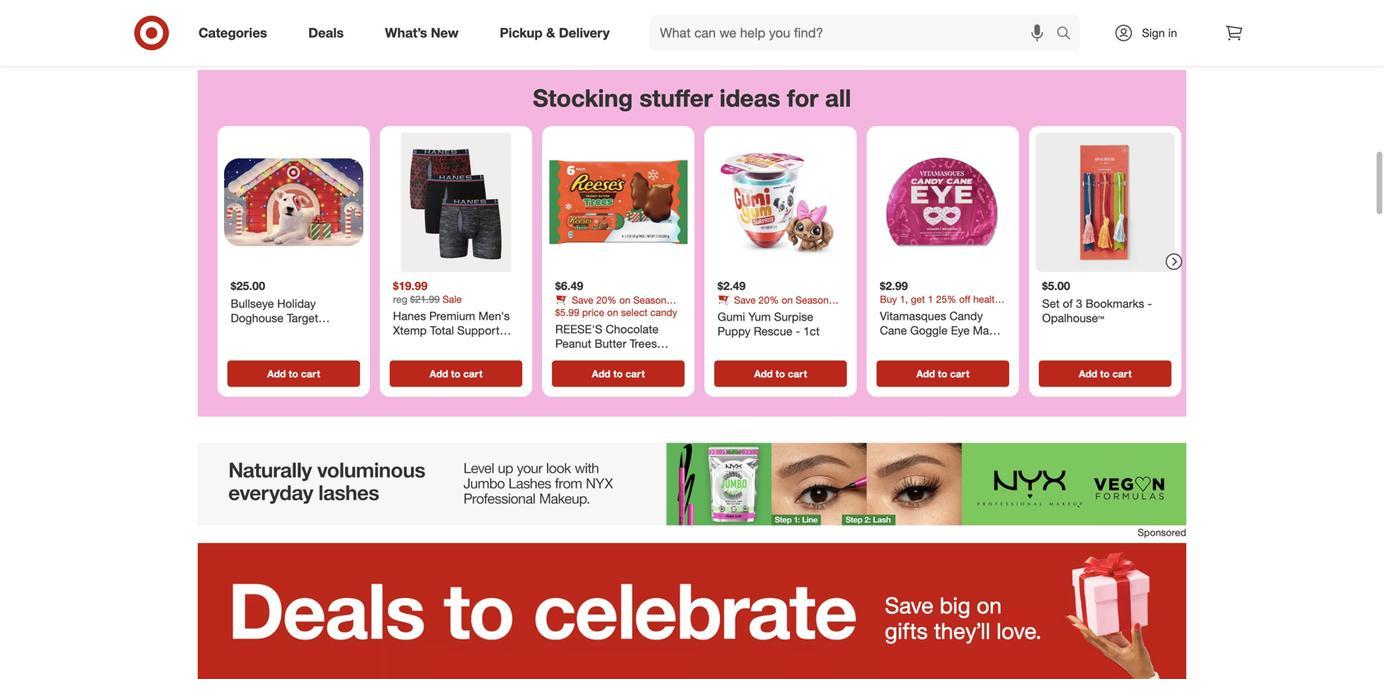 Task type: locate. For each thing, give the bounding box(es) containing it.
carousel region
[[198, 70, 1187, 430]]

add down oz
[[917, 368, 935, 380]]

2 add from the left
[[430, 368, 448, 380]]

add for $2.49
[[754, 368, 773, 380]]

seasonal up surpise
[[796, 294, 837, 306]]

eye
[[951, 323, 970, 338]]

1 horizontal spatial 20%
[[759, 294, 779, 306]]

to for $2.99
[[938, 368, 948, 380]]

- inside gumi yum surpise puppy rescue - 1ct
[[796, 324, 800, 338]]

save down $2.49
[[734, 294, 756, 306]]

4 to from the left
[[776, 368, 785, 380]]

to down rescue
[[776, 368, 785, 380]]

pickup
[[500, 25, 543, 41]]

4 add to cart button from the left
[[714, 361, 847, 387]]

add to cart button
[[227, 361, 360, 387], [390, 361, 522, 387], [552, 361, 685, 387], [714, 361, 847, 387], [877, 361, 1010, 387], [1039, 361, 1172, 387]]

3 cart from the left
[[626, 368, 645, 380]]

add to cart down opalhouse™
[[1079, 368, 1132, 380]]

- inside $5.00 set of 3 bookmarks - opalhouse™
[[1148, 296, 1152, 311]]

add to cart down the sale
[[430, 368, 483, 380]]

&
[[546, 25, 555, 41], [585, 306, 591, 319], [747, 306, 754, 319]]

-
[[1148, 296, 1152, 311], [796, 324, 800, 338], [880, 338, 885, 352]]

new
[[431, 25, 459, 41]]

2 cart from the left
[[463, 368, 483, 380]]

0 horizontal spatial -
[[796, 324, 800, 338]]

add to cart down rescue
[[754, 368, 807, 380]]

mask
[[973, 323, 1001, 338]]

doghouse
[[231, 311, 284, 325]]

sale
[[443, 293, 462, 306]]

snacks right $5.99
[[594, 306, 625, 319]]

1 to from the left
[[289, 368, 298, 380]]

add to cart
[[267, 368, 320, 380], [430, 368, 483, 380], [592, 368, 645, 380], [754, 368, 807, 380], [917, 368, 970, 380], [1079, 368, 1132, 380]]

& right $5.99
[[585, 306, 591, 319]]

0 horizontal spatial 20%
[[596, 294, 617, 306]]

puppy
[[718, 324, 751, 338]]

add to cart button down opalhouse™
[[1039, 361, 1172, 387]]

- left 0.34
[[880, 338, 885, 352]]

to
[[289, 368, 298, 380], [451, 368, 461, 380], [613, 368, 623, 380], [776, 368, 785, 380], [938, 368, 948, 380], [1100, 368, 1110, 380]]

add to cart button for $19.99
[[390, 361, 522, 387]]

0 horizontal spatial seasonal
[[633, 294, 674, 306]]

3 add from the left
[[592, 368, 611, 380]]

4 add from the left
[[754, 368, 773, 380]]

& right pickup
[[546, 25, 555, 41]]

$5.99
[[555, 306, 580, 319]]

3 candy from the left
[[718, 306, 745, 319]]

seasonal right price
[[633, 294, 674, 306]]

to down vitamasques candy cane goggle eye mask - 0.34 fl oz
[[938, 368, 948, 380]]

candy right select
[[650, 306, 677, 319]]

$5.00
[[1042, 279, 1071, 293]]

add to cart button down '$25'
[[227, 361, 360, 387]]

seasonal
[[633, 294, 674, 306], [796, 294, 837, 306]]

4 cart from the left
[[788, 368, 807, 380]]

candy up puppy
[[718, 306, 745, 319]]

in
[[1169, 26, 1177, 40]]

0 horizontal spatial save
[[572, 294, 594, 306]]

2 save 20% on seasonal candy & snacks from the left
[[718, 294, 837, 319]]

3 add to cart from the left
[[592, 368, 645, 380]]

5 add from the left
[[917, 368, 935, 380]]

on inside 'save big on gifts they'll love.'
[[977, 592, 1002, 619]]

20% left select
[[596, 294, 617, 306]]

add to cart for $6.49
[[592, 368, 645, 380]]

add to cart button down oz
[[877, 361, 1010, 387]]

1ct
[[804, 324, 820, 338]]

1 horizontal spatial snacks
[[756, 306, 787, 319]]

fl
[[913, 338, 919, 352]]

giftcard
[[231, 325, 274, 340]]

add to cart button down rescue
[[714, 361, 847, 387]]

to down opalhouse™
[[1100, 368, 1110, 380]]

save left big
[[885, 592, 934, 619]]

opalhouse™
[[1042, 311, 1105, 325]]

$19.99
[[393, 279, 428, 293]]

1 horizontal spatial candy
[[650, 306, 677, 319]]

2 horizontal spatial candy
[[718, 306, 745, 319]]

$6.49
[[555, 279, 584, 293]]

deals link
[[294, 15, 364, 51]]

2 20% from the left
[[759, 294, 779, 306]]

add down price
[[592, 368, 611, 380]]

cart
[[301, 368, 320, 380], [463, 368, 483, 380], [626, 368, 645, 380], [788, 368, 807, 380], [950, 368, 970, 380], [1113, 368, 1132, 380]]

5 add to cart from the left
[[917, 368, 970, 380]]

ideas
[[720, 83, 781, 112]]

snacks
[[594, 306, 625, 319], [756, 306, 787, 319]]

0 horizontal spatial save 20% on seasonal candy & snacks
[[555, 294, 674, 319]]

add down the sale
[[430, 368, 448, 380]]

& right gumi
[[747, 306, 754, 319]]

6 add from the left
[[1079, 368, 1098, 380]]

add down rescue
[[754, 368, 773, 380]]

1 horizontal spatial seasonal
[[796, 294, 837, 306]]

save 20% on seasonal candy & snacks up rescue
[[718, 294, 837, 319]]

1 20% from the left
[[596, 294, 617, 306]]

add to cart button down $5.99 price on select candy
[[552, 361, 685, 387]]

gumi yum surpise puppy rescue - 1ct
[[718, 310, 820, 338]]

0 horizontal spatial snacks
[[594, 306, 625, 319]]

save 20% on seasonal candy & snacks down $6.49
[[555, 294, 674, 319]]

to down '$25'
[[289, 368, 298, 380]]

advertisement region
[[198, 443, 1187, 526]]

to down $5.99 price on select candy
[[613, 368, 623, 380]]

- for bookmarks
[[1148, 296, 1152, 311]]

3 add to cart button from the left
[[552, 361, 685, 387]]

save inside 'save big on gifts they'll love.'
[[885, 592, 934, 619]]

1 horizontal spatial &
[[585, 306, 591, 319]]

$25.00 bullseye holiday doghouse target giftcard $25
[[231, 279, 318, 340]]

1 horizontal spatial save 20% on seasonal candy & snacks
[[718, 294, 837, 319]]

candy down $6.49
[[555, 306, 582, 319]]

3 to from the left
[[613, 368, 623, 380]]

5 to from the left
[[938, 368, 948, 380]]

add to cart down '$25'
[[267, 368, 320, 380]]

on
[[619, 294, 631, 306], [782, 294, 793, 306], [607, 306, 618, 319], [977, 592, 1002, 619]]

oz
[[923, 338, 935, 352]]

$2.99
[[880, 279, 908, 293]]

5 add to cart button from the left
[[877, 361, 1010, 387]]

2 horizontal spatial -
[[1148, 296, 1152, 311]]

big
[[940, 592, 971, 619]]

$5.99 price on select candy
[[555, 306, 677, 319]]

price
[[582, 306, 605, 319]]

bullseye holiday doghouse target giftcard $25 image
[[224, 133, 363, 272]]

0 horizontal spatial candy
[[555, 306, 582, 319]]

vitamasques
[[880, 309, 947, 323]]

reese's chocolate peanut butter trees holiday candy - 6ct/1.2oz image
[[549, 133, 688, 272]]

- right bookmarks on the top right of the page
[[1148, 296, 1152, 311]]

$5.00 set of 3 bookmarks - opalhouse™
[[1042, 279, 1152, 325]]

save 20% on seasonal candy & snacks
[[555, 294, 674, 319], [718, 294, 837, 319]]

to for $6.49
[[613, 368, 623, 380]]

2 add to cart from the left
[[430, 368, 483, 380]]

4 add to cart from the left
[[754, 368, 807, 380]]

save
[[572, 294, 594, 306], [734, 294, 756, 306], [885, 592, 934, 619]]

20% up yum
[[759, 294, 779, 306]]

1 snacks from the left
[[594, 306, 625, 319]]

to down the sale
[[451, 368, 461, 380]]

5 cart from the left
[[950, 368, 970, 380]]

2 horizontal spatial save
[[885, 592, 934, 619]]

2 add to cart button from the left
[[390, 361, 522, 387]]

add to cart button down the sale
[[390, 361, 522, 387]]

add to cart down oz
[[917, 368, 970, 380]]

3
[[1076, 296, 1083, 311]]

20%
[[596, 294, 617, 306], [759, 294, 779, 306]]

1 seasonal from the left
[[633, 294, 674, 306]]

1 horizontal spatial -
[[880, 338, 885, 352]]

cart for $19.99
[[463, 368, 483, 380]]

set
[[1042, 296, 1060, 311]]

all
[[825, 83, 852, 112]]

save down $6.49
[[572, 294, 594, 306]]

snacks up rescue
[[756, 306, 787, 319]]

add down opalhouse™
[[1079, 368, 1098, 380]]

add down '$25'
[[267, 368, 286, 380]]

- inside vitamasques candy cane goggle eye mask - 0.34 fl oz
[[880, 338, 885, 352]]

add to cart button for $2.49
[[714, 361, 847, 387]]

add to cart down $5.99 price on select candy
[[592, 368, 645, 380]]

sign in
[[1142, 26, 1177, 40]]

1 add to cart from the left
[[267, 368, 320, 380]]

what's new link
[[371, 15, 479, 51]]

what's
[[385, 25, 427, 41]]

2 to from the left
[[451, 368, 461, 380]]

rescue
[[754, 324, 793, 338]]

candy
[[555, 306, 582, 319], [650, 306, 677, 319], [718, 306, 745, 319]]

add to cart button for $2.99
[[877, 361, 1010, 387]]

candy
[[950, 309, 983, 323]]

add
[[267, 368, 286, 380], [430, 368, 448, 380], [592, 368, 611, 380], [754, 368, 773, 380], [917, 368, 935, 380], [1079, 368, 1098, 380]]

$2.49
[[718, 279, 746, 293]]

holiday
[[277, 296, 316, 311]]

- left the "1ct"
[[796, 324, 800, 338]]



Task type: describe. For each thing, give the bounding box(es) containing it.
0.34
[[888, 338, 910, 352]]

bullseye
[[231, 296, 274, 311]]

surpise
[[774, 310, 814, 324]]

hanes premium men's xtemp total support pouch anti chafing 3pk boxer briefs - red/gray m image
[[386, 133, 526, 272]]

vitamasques candy cane goggle eye mask - 0.34 fl oz image
[[874, 133, 1013, 272]]

sign in link
[[1100, 15, 1203, 51]]

2 horizontal spatial &
[[747, 306, 754, 319]]

2 seasonal from the left
[[796, 294, 837, 306]]

1 add to cart button from the left
[[227, 361, 360, 387]]

delivery
[[559, 25, 610, 41]]

save big on gifts they'll love.
[[885, 592, 1042, 644]]

6 cart from the left
[[1113, 368, 1132, 380]]

gumi
[[718, 310, 745, 324]]

6 to from the left
[[1100, 368, 1110, 380]]

1 candy from the left
[[555, 306, 582, 319]]

- for rescue
[[796, 324, 800, 338]]

stocking stuffer ideas for all
[[533, 83, 852, 112]]

of
[[1063, 296, 1073, 311]]

bookmarks
[[1086, 296, 1145, 311]]

cart for $2.49
[[788, 368, 807, 380]]

1 cart from the left
[[301, 368, 320, 380]]

set of 3 bookmarks - opalhouse™ image
[[1036, 133, 1175, 272]]

2 candy from the left
[[650, 306, 677, 319]]

1 horizontal spatial save
[[734, 294, 756, 306]]

cane
[[880, 323, 907, 338]]

deals
[[308, 25, 344, 41]]

add to cart button for $6.49
[[552, 361, 685, 387]]

vitamasques candy cane goggle eye mask - 0.34 fl oz
[[880, 309, 1001, 352]]

add to cart for $19.99
[[430, 368, 483, 380]]

0 horizontal spatial &
[[546, 25, 555, 41]]

what's new
[[385, 25, 459, 41]]

1 add from the left
[[267, 368, 286, 380]]

2 snacks from the left
[[756, 306, 787, 319]]

gifts
[[885, 617, 928, 644]]

$19.99 reg $21.99 sale
[[393, 279, 462, 306]]

What can we help you find? suggestions appear below search field
[[650, 15, 1061, 51]]

$25
[[278, 325, 296, 340]]

they'll
[[934, 617, 991, 644]]

add for $2.99
[[917, 368, 935, 380]]

love.
[[997, 617, 1042, 644]]

pickup & delivery link
[[486, 15, 630, 51]]

for
[[787, 83, 819, 112]]

search
[[1049, 26, 1089, 42]]

$25.00
[[231, 279, 265, 293]]

select
[[621, 306, 648, 319]]

stocking
[[533, 83, 633, 112]]

6 add to cart button from the left
[[1039, 361, 1172, 387]]

6 add to cart from the left
[[1079, 368, 1132, 380]]

goggle
[[910, 323, 948, 338]]

add to cart for $2.49
[[754, 368, 807, 380]]

yum
[[749, 310, 771, 324]]

add to cart for $2.99
[[917, 368, 970, 380]]

sponsored
[[1138, 526, 1187, 539]]

add for $19.99
[[430, 368, 448, 380]]

add for $6.49
[[592, 368, 611, 380]]

$21.99
[[410, 293, 440, 306]]

search button
[[1049, 15, 1089, 54]]

sign
[[1142, 26, 1165, 40]]

pickup & delivery
[[500, 25, 610, 41]]

to for $2.49
[[776, 368, 785, 380]]

target
[[287, 311, 318, 325]]

reg
[[393, 293, 408, 306]]

stuffer
[[640, 83, 713, 112]]

cart for $6.49
[[626, 368, 645, 380]]

gumi yum surpise puppy rescue - 1ct image
[[711, 133, 850, 272]]

categories link
[[185, 15, 288, 51]]

cart for $2.99
[[950, 368, 970, 380]]

categories
[[199, 25, 267, 41]]

1 save 20% on seasonal candy & snacks from the left
[[555, 294, 674, 319]]

to for $19.99
[[451, 368, 461, 380]]



Task type: vqa. For each thing, say whether or not it's contained in the screenshot.
fifth Add from left
yes



